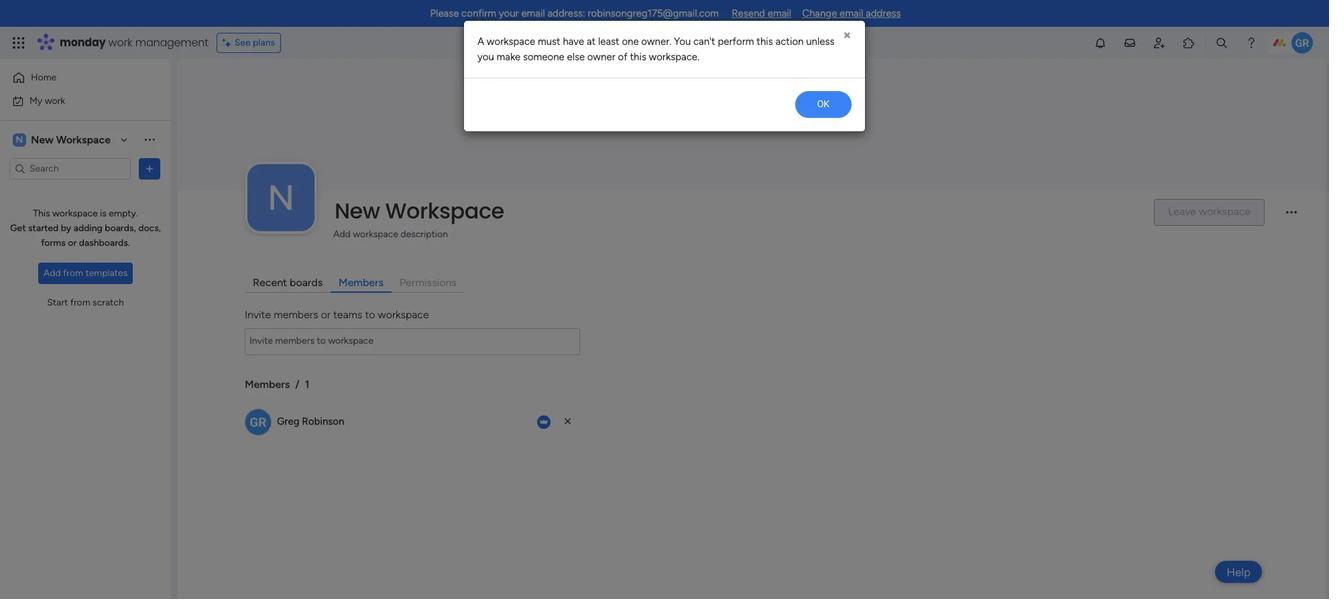 Task type: vqa. For each thing, say whether or not it's contained in the screenshot.
"Add widget" popup button
no



Task type: locate. For each thing, give the bounding box(es) containing it.
email for resend email
[[768, 7, 792, 19]]

is
[[100, 208, 107, 219]]

boards
[[290, 276, 323, 289]]

action
[[776, 36, 804, 48]]

see
[[235, 37, 251, 48]]

0 horizontal spatial members
[[245, 378, 290, 391]]

0 vertical spatial workspace
[[56, 133, 111, 146]]

1 horizontal spatial add
[[333, 229, 351, 240]]

select product image
[[12, 36, 25, 50]]

new
[[31, 133, 54, 146], [335, 196, 380, 226]]

robinson
[[302, 416, 345, 428]]

× button
[[843, 26, 852, 43]]

workspace inside this workspace is empty. get started by adding boards, docs, forms or dashboards.
[[52, 208, 98, 219]]

plans
[[253, 37, 275, 48]]

add inside button
[[44, 268, 61, 279]]

email up × button
[[840, 7, 864, 19]]

apps image
[[1183, 36, 1196, 50]]

workspace for add
[[353, 229, 398, 240]]

from up start from scratch
[[63, 268, 83, 279]]

0 vertical spatial new
[[31, 133, 54, 146]]

1 vertical spatial from
[[70, 297, 90, 309]]

3 email from the left
[[840, 7, 864, 19]]

0 vertical spatial work
[[108, 35, 133, 50]]

from right start
[[70, 297, 90, 309]]

work right the monday
[[108, 35, 133, 50]]

1 vertical spatial members
[[245, 378, 290, 391]]

0 vertical spatial from
[[63, 268, 83, 279]]

email for change email address
[[840, 7, 864, 19]]

1 email from the left
[[522, 7, 545, 19]]

confirm
[[462, 7, 497, 19]]

add from templates
[[44, 268, 128, 279]]

1 horizontal spatial email
[[768, 7, 792, 19]]

or down by
[[68, 238, 77, 249]]

a
[[478, 36, 485, 48]]

from
[[63, 268, 83, 279], [70, 297, 90, 309]]

add for add workspace description
[[333, 229, 351, 240]]

work right my
[[45, 95, 65, 106]]

robinsongreg175@gmail.com
[[588, 7, 719, 19]]

workspace up by
[[52, 208, 98, 219]]

members left /
[[245, 378, 290, 391]]

get
[[10, 223, 26, 234]]

please confirm your email address: robinsongreg175@gmail.com
[[430, 7, 719, 19]]

work for monday
[[108, 35, 133, 50]]

start
[[47, 297, 68, 309]]

0 horizontal spatial new workspace
[[31, 133, 111, 146]]

0 vertical spatial add
[[333, 229, 351, 240]]

new right n
[[31, 133, 54, 146]]

docs,
[[138, 223, 161, 234]]

0 vertical spatial or
[[68, 238, 77, 249]]

workspace.
[[649, 51, 700, 63]]

my work
[[30, 95, 65, 106]]

notifications image
[[1094, 36, 1108, 50]]

from inside the start from scratch button
[[70, 297, 90, 309]]

by
[[61, 223, 71, 234]]

see plans button
[[217, 33, 281, 53]]

0 vertical spatial members
[[339, 276, 384, 289]]

/
[[295, 378, 300, 391]]

workspace up make
[[487, 36, 536, 48]]

address:
[[548, 7, 586, 19]]

1 vertical spatial work
[[45, 95, 65, 106]]

email right your
[[522, 7, 545, 19]]

new workspace up search in workspace field
[[31, 133, 111, 146]]

help image
[[1245, 36, 1259, 50]]

someone
[[523, 51, 565, 63]]

work for my
[[45, 95, 65, 106]]

new workspace up description
[[335, 196, 505, 226]]

resend
[[732, 7, 766, 19]]

new up add workspace description
[[335, 196, 380, 226]]

can't
[[694, 36, 716, 48]]

0 horizontal spatial or
[[68, 238, 77, 249]]

invite members image
[[1153, 36, 1167, 50]]

0 horizontal spatial email
[[522, 7, 545, 19]]

one
[[622, 36, 639, 48]]

1 vertical spatial new
[[335, 196, 380, 226]]

new inside workspace selection element
[[31, 133, 54, 146]]

members
[[274, 308, 318, 321]]

members up to
[[339, 276, 384, 289]]

1 horizontal spatial members
[[339, 276, 384, 289]]

0 vertical spatial new workspace
[[31, 133, 111, 146]]

0 horizontal spatial new
[[31, 133, 54, 146]]

invite
[[245, 308, 271, 321]]

resend email link
[[732, 7, 792, 19]]

1
[[305, 378, 310, 391]]

or
[[68, 238, 77, 249], [321, 308, 331, 321]]

add for add from templates
[[44, 268, 61, 279]]

workspace up description
[[386, 196, 505, 226]]

2 email from the left
[[768, 7, 792, 19]]

workspace inside a workspace must have at least one owner. you can't perform this action unless you make someone else owner of this workspace.
[[487, 36, 536, 48]]

0 horizontal spatial add
[[44, 268, 61, 279]]

teams
[[333, 308, 363, 321]]

New Workspace field
[[331, 196, 1143, 226]]

2 horizontal spatial email
[[840, 7, 864, 19]]

workspace up search in workspace field
[[56, 133, 111, 146]]

my work button
[[8, 90, 144, 112]]

workspace
[[487, 36, 536, 48], [52, 208, 98, 219], [353, 229, 398, 240], [378, 308, 429, 321]]

or left teams
[[321, 308, 331, 321]]

add workspace description
[[333, 229, 448, 240]]

change email address link
[[803, 7, 902, 19]]

new workspace inside workspace selection element
[[31, 133, 111, 146]]

workspace
[[56, 133, 111, 146], [386, 196, 505, 226]]

greg robinson link
[[277, 416, 345, 428]]

1 vertical spatial add
[[44, 268, 61, 279]]

1 vertical spatial this
[[630, 51, 647, 63]]

add
[[333, 229, 351, 240], [44, 268, 61, 279]]

adding
[[74, 223, 103, 234]]

work inside button
[[45, 95, 65, 106]]

from for start
[[70, 297, 90, 309]]

1 horizontal spatial work
[[108, 35, 133, 50]]

1 vertical spatial or
[[321, 308, 331, 321]]

0 horizontal spatial work
[[45, 95, 65, 106]]

email up action
[[768, 7, 792, 19]]

workspace left description
[[353, 229, 398, 240]]

perform
[[718, 36, 755, 48]]

new workspace
[[31, 133, 111, 146], [335, 196, 505, 226]]

of
[[618, 51, 628, 63]]

recent
[[253, 276, 287, 289]]

None text field
[[245, 329, 580, 355]]

this right of
[[630, 51, 647, 63]]

add from templates button
[[38, 263, 133, 285]]

from inside add from templates button
[[63, 268, 83, 279]]

members / 1
[[245, 378, 310, 391]]

started
[[28, 223, 59, 234]]

this left action
[[757, 36, 774, 48]]

0 vertical spatial this
[[757, 36, 774, 48]]

1 vertical spatial new workspace
[[335, 196, 505, 226]]

members
[[339, 276, 384, 289], [245, 378, 290, 391]]

work
[[108, 35, 133, 50], [45, 95, 65, 106]]

description
[[401, 229, 448, 240]]

workspace selection element
[[13, 132, 113, 148]]

from for add
[[63, 268, 83, 279]]

this
[[757, 36, 774, 48], [630, 51, 647, 63]]

search everything image
[[1216, 36, 1229, 50]]

email
[[522, 7, 545, 19], [768, 7, 792, 19], [840, 7, 864, 19]]

1 vertical spatial workspace
[[386, 196, 505, 226]]

else
[[567, 51, 585, 63]]



Task type: describe. For each thing, give the bounding box(es) containing it.
workspace for this
[[52, 208, 98, 219]]

n
[[16, 134, 23, 145]]

home
[[31, 72, 57, 83]]

have
[[563, 36, 585, 48]]

ok button
[[796, 91, 852, 118]]

make
[[497, 51, 521, 63]]

members for members / 1
[[245, 378, 290, 391]]

change
[[803, 7, 838, 19]]

monday
[[60, 35, 106, 50]]

unless
[[807, 36, 835, 48]]

empty.
[[109, 208, 138, 219]]

to
[[365, 308, 375, 321]]

greg robinson
[[277, 416, 345, 428]]

new crown image
[[537, 416, 551, 429]]

scratch
[[93, 297, 124, 309]]

resend email
[[732, 7, 792, 19]]

dashboards.
[[79, 238, 130, 249]]

workspace right to
[[378, 308, 429, 321]]

Search in workspace field
[[28, 161, 112, 176]]

1 horizontal spatial this
[[757, 36, 774, 48]]

you
[[478, 51, 494, 63]]

at
[[587, 36, 596, 48]]

workspace image
[[13, 133, 26, 147]]

this workspace is empty. get started by adding boards, docs, forms or dashboards.
[[10, 208, 161, 249]]

1 horizontal spatial new workspace
[[335, 196, 505, 226]]

templates
[[86, 268, 128, 279]]

greg robinson image
[[1292, 32, 1314, 54]]

this
[[33, 208, 50, 219]]

workspace for a
[[487, 36, 536, 48]]

inbox image
[[1124, 36, 1137, 50]]

greg
[[277, 416, 300, 428]]

home button
[[8, 67, 144, 89]]

1 horizontal spatial or
[[321, 308, 331, 321]]

×
[[843, 26, 852, 43]]

1 horizontal spatial new
[[335, 196, 380, 226]]

recent boards
[[253, 276, 323, 289]]

address
[[866, 7, 902, 19]]

please
[[430, 7, 459, 19]]

invite members or teams to workspace
[[245, 308, 429, 321]]

must
[[538, 36, 561, 48]]

members for members
[[339, 276, 384, 289]]

you
[[674, 36, 691, 48]]

help button
[[1216, 562, 1263, 584]]

help
[[1227, 566, 1251, 579]]

change email address
[[803, 7, 902, 19]]

your
[[499, 7, 519, 19]]

or inside this workspace is empty. get started by adding boards, docs, forms or dashboards.
[[68, 238, 77, 249]]

least
[[598, 36, 620, 48]]

permissions
[[400, 276, 457, 289]]

forms
[[41, 238, 66, 249]]

0 horizontal spatial this
[[630, 51, 647, 63]]

management
[[135, 35, 208, 50]]

start from scratch
[[47, 297, 124, 309]]

my
[[30, 95, 42, 106]]

start from scratch button
[[42, 293, 129, 314]]

0 horizontal spatial workspace
[[56, 133, 111, 146]]

owner
[[588, 51, 616, 63]]

see plans
[[235, 37, 275, 48]]

ok
[[818, 99, 830, 110]]

monday work management
[[60, 35, 208, 50]]

owner.
[[642, 36, 672, 48]]

boards,
[[105, 223, 136, 234]]

a workspace must have at least one owner. you can't perform this action unless you make someone else owner of this workspace.
[[478, 36, 835, 63]]

1 horizontal spatial workspace
[[386, 196, 505, 226]]



